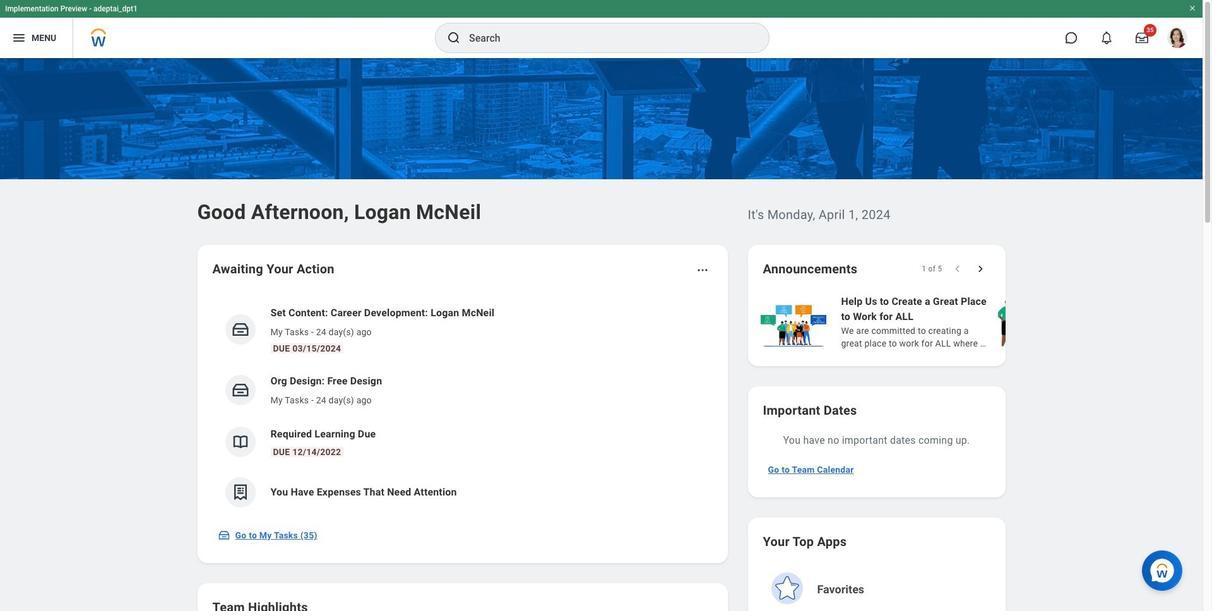 Task type: locate. For each thing, give the bounding box(es) containing it.
inbox large image
[[1136, 32, 1149, 44]]

close environment banner image
[[1189, 4, 1197, 12]]

book open image
[[231, 433, 250, 452]]

status
[[922, 264, 943, 274]]

notifications large image
[[1101, 32, 1113, 44]]

1 horizontal spatial inbox image
[[231, 381, 250, 400]]

list
[[758, 293, 1213, 351], [213, 296, 713, 518]]

main content
[[0, 58, 1213, 611]]

1 horizontal spatial list
[[758, 293, 1213, 351]]

inbox image
[[231, 381, 250, 400], [218, 529, 230, 542]]

chevron right small image
[[974, 263, 987, 275]]

justify image
[[11, 30, 27, 45]]

1 vertical spatial inbox image
[[218, 529, 230, 542]]

banner
[[0, 0, 1203, 58]]

0 horizontal spatial list
[[213, 296, 713, 518]]

0 vertical spatial inbox image
[[231, 381, 250, 400]]

0 horizontal spatial inbox image
[[218, 529, 230, 542]]



Task type: describe. For each thing, give the bounding box(es) containing it.
dashboard expenses image
[[231, 483, 250, 502]]

inbox image
[[231, 320, 250, 339]]

chevron left small image
[[951, 263, 964, 275]]

related actions image
[[696, 264, 709, 277]]

profile logan mcneil image
[[1168, 28, 1188, 51]]

search image
[[447, 30, 462, 45]]

Search Workday  search field
[[469, 24, 743, 52]]



Task type: vqa. For each thing, say whether or not it's contained in the screenshot.
list
yes



